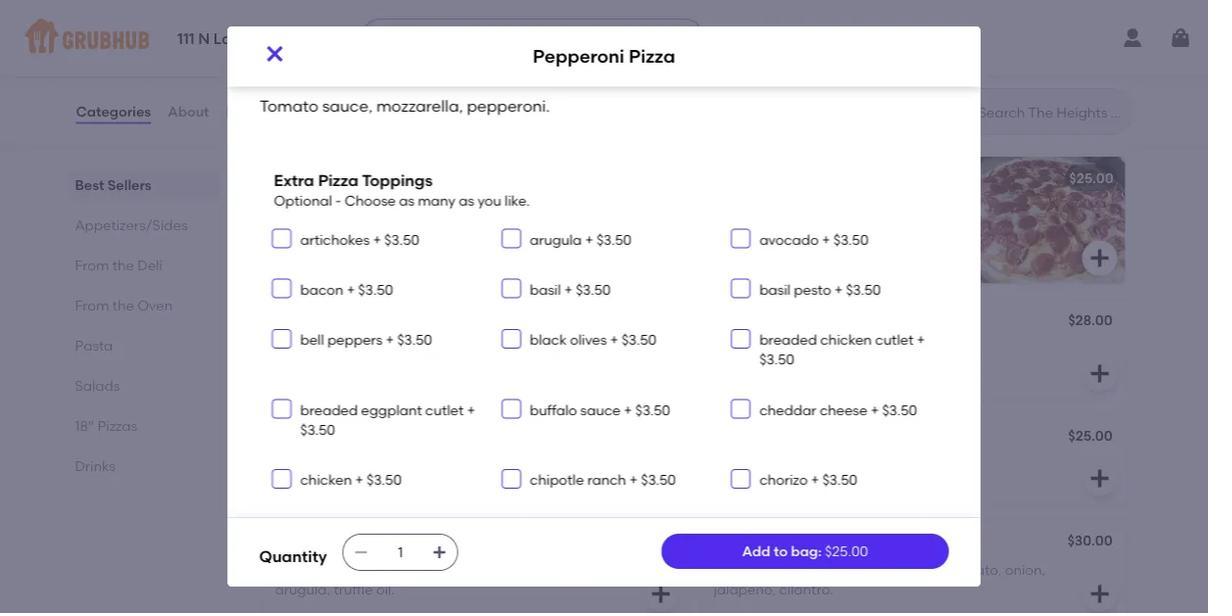 Task type: vqa. For each thing, say whether or not it's contained in the screenshot.
basil pesto + $3.50
yes



Task type: locate. For each thing, give the bounding box(es) containing it.
cheese
[[819, 402, 867, 418]]

buffalo
[[275, 429, 323, 446], [275, 457, 322, 474]]

1 horizontal spatial as
[[458, 193, 474, 209]]

0 horizontal spatial $30.00
[[629, 532, 674, 549]]

chorizo,
[[894, 562, 946, 579]]

buffalo
[[530, 402, 577, 418]]

18" up extra
[[259, 110, 292, 135]]

chicken down buffalo chicken pizza
[[300, 472, 352, 489]]

0 vertical spatial breaded
[[759, 332, 817, 348]]

you
[[477, 193, 501, 209]]

pizzas inside "18" pizzas" tab
[[97, 418, 137, 434]]

from up the pasta
[[75, 297, 109, 314]]

pepperoni. up basil pesto + $3.50
[[714, 217, 786, 234]]

buffalo left chicken
[[275, 429, 323, 446]]

$30.00
[[629, 532, 674, 549], [1068, 532, 1113, 549]]

1 as from the left
[[399, 193, 414, 209]]

tomato inside 'tomato sauce, mozzarella, chorizo, tomato, onion, jalapeno, cilantro.'
[[714, 562, 765, 579]]

tomato up jalapeno,
[[714, 562, 765, 579]]

cheddar
[[759, 402, 816, 418]]

cheese
[[275, 170, 326, 186]]

1 vertical spatial pepperoni.
[[714, 217, 786, 234]]

pizzas
[[297, 110, 363, 135], [97, 418, 137, 434]]

111 n los angeles st
[[177, 31, 318, 48]]

basil for basil pesto
[[759, 281, 790, 298]]

tomato up avocado
[[714, 197, 765, 214]]

sauce, down to on the bottom
[[768, 562, 812, 579]]

bacon + $3.50
[[300, 281, 393, 298]]

basil up margherita pizza
[[759, 281, 790, 298]]

mozzarella,
[[376, 97, 463, 116], [816, 197, 891, 214], [376, 342, 452, 358], [851, 342, 927, 358], [816, 457, 891, 474], [816, 562, 891, 579]]

Input item quantity number field
[[379, 535, 422, 570]]

eggplant
[[361, 402, 422, 418]]

pasta
[[75, 337, 113, 354]]

breaded for breaded chicken cutlet
[[759, 332, 817, 348]]

+ right 'sauce'
[[624, 402, 632, 418]]

garlic,
[[330, 562, 371, 579]]

1 vertical spatial the
[[112, 297, 134, 314]]

2 vertical spatial $25.00
[[825, 543, 868, 560]]

from up from the oven
[[75, 257, 109, 273]]

tomato down margherita
[[714, 342, 765, 358]]

$3.50 up "chicken + $3.50"
[[300, 422, 335, 438]]

cutlet right the eggplant
[[425, 402, 463, 418]]

tomato.
[[930, 342, 983, 358]]

+ right avocado
[[822, 231, 830, 248]]

add to bag: $25.00
[[742, 543, 868, 560]]

as down toppings
[[399, 193, 414, 209]]

pizza
[[629, 46, 675, 67], [329, 170, 364, 186], [318, 170, 358, 190], [335, 314, 370, 330], [793, 314, 828, 330], [385, 429, 420, 446], [331, 534, 366, 551], [779, 534, 814, 551]]

0 horizontal spatial 18"
[[75, 418, 94, 434]]

buffalo down buffalo chicken pizza
[[275, 457, 322, 474]]

+ up ranch, on the bottom left of page
[[467, 402, 475, 418]]

0 vertical spatial buffalo
[[275, 429, 323, 446]]

1 $30.00 from the left
[[629, 532, 674, 549]]

buffalo sauce, chicken, ranch, cilantro.
[[275, 457, 531, 474]]

$3.50 right olives
[[621, 332, 656, 348]]

the inside tab
[[112, 297, 134, 314]]

tomato sauce, mozzarella, pepperoni.
[[259, 97, 549, 116], [714, 197, 891, 234]]

0 vertical spatial the
[[112, 257, 134, 273]]

pizza inside extra pizza toppings optional - choose as many as you like.
[[318, 170, 358, 190]]

2 buffalo from the top
[[275, 457, 322, 474]]

breaded
[[759, 332, 817, 348], [300, 402, 357, 418]]

drinks
[[75, 458, 115, 474]]

the
[[112, 257, 134, 273], [112, 297, 134, 314]]

1 vertical spatial tomato sauce, mozzarella, pepperoni.
[[714, 197, 891, 234]]

tomato down cheddar
[[714, 457, 765, 474]]

1 horizontal spatial basil
[[759, 281, 790, 298]]

tomato inside tomato sauce, mozzarella, pepperoni, bacon, sausage, onion.
[[275, 342, 326, 358]]

breaded inside 'breaded eggplant cutlet + $3.50'
[[300, 402, 357, 418]]

18" pizzas down salads
[[75, 418, 137, 434]]

balsamic
[[376, 8, 437, 24]]

0 horizontal spatial basil
[[530, 281, 561, 298]]

1 vertical spatial buffalo
[[275, 457, 322, 474]]

1 horizontal spatial $30.00
[[1068, 532, 1113, 549]]

1 vertical spatial pizzas
[[97, 418, 137, 434]]

arugula + $3.50
[[530, 231, 631, 248]]

pepperoni. down arugula, prosciutto, tomatoes, parmesan and balsamic dressing. button
[[466, 97, 549, 116]]

cutlet inside 'breaded eggplant cutlet + $3.50'
[[425, 402, 463, 418]]

tomato up sausage, on the left of the page
[[275, 342, 326, 358]]

1 horizontal spatial tomato sauce, mozzarella, pepperoni.
[[714, 197, 891, 234]]

+ inside breaded chicken cutlet + $3.50
[[917, 332, 925, 348]]

svg image
[[1169, 26, 1193, 50], [735, 233, 746, 244], [505, 283, 517, 295], [735, 283, 746, 295], [505, 333, 517, 345], [1088, 362, 1112, 386], [735, 403, 746, 415], [505, 473, 517, 485], [354, 545, 369, 561], [1088, 583, 1112, 606]]

1 vertical spatial from
[[75, 297, 109, 314]]

buffalo for buffalo sauce, chicken, ranch, cilantro.
[[275, 457, 322, 474]]

+ left tomato.
[[917, 332, 925, 348]]

Search The Heights Deli and Bottle Shop search field
[[977, 103, 1127, 122]]

0 horizontal spatial pepperoni.
[[466, 97, 549, 116]]

pizza for chilango pizza
[[779, 534, 814, 551]]

the inside tab
[[112, 257, 134, 273]]

+ inside 'breaded eggplant cutlet + $3.50'
[[467, 402, 475, 418]]

0 horizontal spatial breaded
[[300, 402, 357, 418]]

as left you
[[458, 193, 474, 209]]

0 horizontal spatial 18" pizzas
[[75, 418, 137, 434]]

chorizo
[[759, 472, 807, 489]]

1 vertical spatial cilantro.
[[779, 582, 834, 599]]

sauce, inside tomato sauce, mozzarella, pepperoni, bacon, sausage, onion.
[[329, 342, 373, 358]]

pizza for forager pizza
[[331, 534, 366, 551]]

$30.00 for ricotta, garlic, mix of mushrooms, wild baby arugula, truffle oil.
[[629, 532, 674, 549]]

olives
[[570, 332, 607, 348]]

mozzarella, up onion.
[[376, 342, 452, 358]]

optional
[[273, 193, 332, 209]]

-
[[335, 193, 341, 209]]

1 from from the top
[[75, 257, 109, 273]]

2 $30.00 from the left
[[1068, 532, 1113, 549]]

2 from from the top
[[75, 297, 109, 314]]

breaded for breaded eggplant cutlet
[[300, 402, 357, 418]]

1 vertical spatial 18"
[[75, 418, 94, 434]]

1 horizontal spatial chicken
[[820, 332, 872, 348]]

the left the oven
[[112, 297, 134, 314]]

18" pizzas up cheese pizza
[[259, 110, 363, 135]]

0 vertical spatial cilantro.
[[476, 457, 531, 474]]

from inside tab
[[75, 257, 109, 273]]

18" up the drinks at the bottom left of the page
[[75, 418, 94, 434]]

extra
[[273, 170, 314, 190]]

onion.
[[338, 361, 379, 378]]

0 horizontal spatial as
[[399, 193, 414, 209]]

0 vertical spatial $25.00
[[1070, 170, 1114, 186]]

$3.50 right peppers
[[397, 332, 432, 348]]

basil up black
[[530, 281, 561, 298]]

0 horizontal spatial cutlet
[[425, 402, 463, 418]]

$28.00
[[1068, 312, 1113, 329]]

truffle
[[334, 582, 373, 599]]

buffalo for buffalo chicken pizza
[[275, 429, 323, 446]]

tomato sauce, mozzarella, pepperoni. up the pesto
[[714, 197, 891, 234]]

from the deli
[[75, 257, 162, 273]]

pepperoni pizza image
[[979, 157, 1126, 284]]

18" pizzas tab
[[75, 416, 212, 436]]

1 vertical spatial 18" pizzas
[[75, 418, 137, 434]]

0 vertical spatial 18"
[[259, 110, 292, 135]]

basil
[[530, 281, 561, 298], [759, 281, 790, 298]]

+
[[373, 231, 381, 248], [585, 231, 593, 248], [822, 231, 830, 248], [346, 281, 355, 298], [564, 281, 572, 298], [834, 281, 842, 298], [385, 332, 394, 348], [610, 332, 618, 348], [917, 332, 925, 348], [467, 402, 475, 418], [624, 402, 632, 418], [870, 402, 879, 418], [355, 472, 363, 489], [629, 472, 637, 489], [811, 472, 819, 489]]

pizzas down salads
[[97, 418, 137, 434]]

pepperoni.
[[466, 97, 549, 116], [714, 217, 786, 234]]

1 horizontal spatial 18"
[[259, 110, 292, 135]]

chicken down basil pesto + $3.50
[[820, 332, 872, 348]]

111
[[177, 31, 195, 48]]

sauce, up cheese pizza
[[322, 97, 372, 116]]

$3.50 inside breaded chicken cutlet + $3.50
[[759, 352, 794, 368]]

arugula
[[530, 231, 582, 248]]

pizza for pepperoni pizza
[[629, 46, 675, 67]]

1 horizontal spatial 18" pizzas
[[259, 110, 363, 135]]

forager
[[275, 534, 328, 551]]

$3.50 right the pesto
[[846, 281, 881, 298]]

0 vertical spatial pizzas
[[297, 110, 363, 135]]

mozzarella, inside 'tomato sauce, mozzarella, chorizo, tomato, onion, jalapeno, cilantro.'
[[816, 562, 891, 579]]

1 buffalo from the top
[[275, 429, 323, 446]]

$3.50 up bell peppers + $3.50
[[358, 281, 393, 298]]

$3.50 down margherita pizza
[[759, 352, 794, 368]]

1 basil from the left
[[530, 281, 561, 298]]

sauce, up onion.
[[329, 342, 373, 358]]

st
[[303, 31, 318, 48]]

chorizo + $3.50
[[759, 472, 857, 489]]

+ right peppers
[[385, 332, 394, 348]]

+ right the pesto
[[834, 281, 842, 298]]

1 vertical spatial breaded
[[300, 402, 357, 418]]

from inside tab
[[75, 297, 109, 314]]

tomato down "angeles"
[[259, 97, 318, 116]]

1 vertical spatial cutlet
[[425, 402, 463, 418]]

artichokes
[[300, 231, 369, 248]]

onion,
[[1005, 562, 1046, 579]]

cilantro. down bag:
[[779, 582, 834, 599]]

chicken
[[326, 429, 382, 446]]

cutlet inside breaded chicken cutlet + $3.50
[[875, 332, 913, 348]]

18" pizzas inside tab
[[75, 418, 137, 434]]

svg image
[[649, 33, 673, 57], [263, 42, 287, 66], [275, 233, 287, 244], [505, 233, 517, 244], [1088, 247, 1112, 270], [275, 283, 287, 295], [275, 333, 287, 345], [735, 333, 746, 345], [275, 403, 287, 415], [505, 403, 517, 415], [649, 467, 673, 491], [1088, 467, 1112, 491], [275, 473, 287, 485], [735, 473, 746, 485], [432, 545, 448, 561], [649, 583, 673, 606]]

1 horizontal spatial cutlet
[[875, 332, 913, 348]]

1 vertical spatial chicken
[[300, 472, 352, 489]]

cheese pizza
[[275, 170, 364, 186]]

about button
[[167, 76, 210, 147]]

from
[[75, 257, 109, 273], [75, 297, 109, 314]]

2 basil from the left
[[759, 281, 790, 298]]

fresh
[[816, 342, 848, 358]]

$3.50 right ranch
[[641, 472, 676, 489]]

0 vertical spatial cutlet
[[875, 332, 913, 348]]

reviews
[[226, 103, 281, 120]]

breaded up buffalo chicken pizza
[[300, 402, 357, 418]]

main navigation navigation
[[0, 0, 1208, 76]]

0 vertical spatial 18" pizzas
[[259, 110, 363, 135]]

sauce,
[[322, 97, 372, 116], [329, 197, 373, 214], [768, 197, 812, 214], [329, 342, 373, 358], [768, 342, 812, 358], [325, 457, 369, 474], [768, 457, 812, 474], [768, 562, 812, 579]]

cutlet left tomato.
[[875, 332, 913, 348]]

quantity
[[259, 547, 327, 566]]

cutlet
[[875, 332, 913, 348], [425, 402, 463, 418]]

pizzas up cheese pizza
[[297, 110, 363, 135]]

pepperoni,
[[455, 342, 527, 358]]

mozzarella, down bag:
[[816, 562, 891, 579]]

mozzarella, up toppings
[[376, 97, 463, 116]]

1 horizontal spatial breaded
[[759, 332, 817, 348]]

sauce, down buffalo chicken pizza
[[325, 457, 369, 474]]

breaded inside breaded chicken cutlet + $3.50
[[759, 332, 817, 348]]

1 horizontal spatial pizzas
[[297, 110, 363, 135]]

$30.00 for tomato sauce, mozzarella, chorizo, tomato, onion, jalapeno, cilantro.
[[1068, 532, 1113, 549]]

of
[[401, 562, 415, 579]]

breaded down margherita pizza
[[759, 332, 817, 348]]

1 horizontal spatial cilantro.
[[779, 582, 834, 599]]

sauce, inside 'tomato sauce, mozzarella, chorizo, tomato, onion, jalapeno, cilantro.'
[[768, 562, 812, 579]]

chicken,
[[372, 457, 427, 474]]

chicken
[[820, 332, 872, 348], [300, 472, 352, 489]]

ricotta,
[[275, 562, 327, 579]]

the left deli
[[112, 257, 134, 273]]

0 horizontal spatial pizzas
[[97, 418, 137, 434]]

0 vertical spatial from
[[75, 257, 109, 273]]

0 horizontal spatial tomato sauce, mozzarella, pepperoni.
[[259, 97, 549, 116]]

18"
[[259, 110, 292, 135], [75, 418, 94, 434]]

categories
[[76, 103, 151, 120]]

cutlet for breaded eggplant cutlet
[[425, 402, 463, 418]]

pizza for rancher pizza
[[335, 314, 370, 330]]

search icon image
[[947, 100, 971, 123]]

peppers
[[327, 332, 382, 348]]

tomato sauce, mozzarella, pepperoni. up toppings
[[259, 97, 549, 116]]

2 the from the top
[[112, 297, 134, 314]]

+ right arugula
[[585, 231, 593, 248]]

black
[[530, 332, 566, 348]]

as
[[399, 193, 414, 209], [458, 193, 474, 209]]

many
[[417, 193, 455, 209]]

0 vertical spatial chicken
[[820, 332, 872, 348]]

$3.50 right chorizo
[[822, 472, 857, 489]]

pizza for margherita pizza
[[793, 314, 828, 330]]

cilantro. right ranch, on the bottom left of page
[[476, 457, 531, 474]]

1 the from the top
[[112, 257, 134, 273]]



Task type: describe. For each thing, give the bounding box(es) containing it.
mozzarella, up 'avocado + $3.50'
[[816, 197, 891, 214]]

sausage,
[[275, 361, 335, 378]]

cilantro. inside 'tomato sauce, mozzarella, chorizo, tomato, onion, jalapeno, cilantro.'
[[779, 582, 834, 599]]

sauce, up artichokes + $3.50
[[329, 197, 373, 214]]

and
[[346, 8, 373, 24]]

basil pesto + $3.50
[[759, 281, 881, 298]]

arugula, prosciutto, tomatoes, parmesan and balsamic dressing. button
[[263, 0, 687, 70]]

+ down arugula + $3.50
[[564, 281, 572, 298]]

prosciutto,
[[335, 0, 406, 4]]

avocado
[[759, 231, 819, 248]]

breaded eggplant cutlet + $3.50
[[300, 402, 475, 438]]

arugula,
[[275, 582, 330, 599]]

pasta tab
[[75, 335, 212, 356]]

to
[[774, 543, 788, 560]]

oil.
[[376, 582, 395, 599]]

sauce, down margherita pizza
[[768, 342, 812, 358]]

deli
[[137, 257, 162, 273]]

choose
[[344, 193, 395, 209]]

pesto
[[794, 281, 831, 298]]

categories button
[[75, 76, 152, 147]]

best sellers tab
[[75, 174, 212, 195]]

$3.50 inside 'breaded eggplant cutlet + $3.50'
[[300, 422, 335, 438]]

pizza for extra pizza toppings optional - choose as many as you like.
[[318, 170, 358, 190]]

$3.50 right 'sauce'
[[635, 402, 670, 418]]

18" inside "18" pizzas" tab
[[75, 418, 94, 434]]

the for deli
[[112, 257, 134, 273]]

reviews button
[[225, 76, 282, 147]]

about
[[168, 103, 209, 120]]

$3.50 up basil pesto + $3.50
[[833, 231, 868, 248]]

bell
[[300, 332, 324, 348]]

0 vertical spatial pepperoni.
[[466, 97, 549, 116]]

pepperoni pizza
[[533, 46, 675, 67]]

chipotle ranch + $3.50
[[530, 472, 676, 489]]

appetizers/sides
[[75, 217, 188, 233]]

los
[[213, 31, 238, 48]]

from the oven tab
[[75, 295, 212, 316]]

parmesan
[[275, 8, 343, 24]]

$3.50 right arugula
[[596, 231, 631, 248]]

pizza for cheese pizza
[[329, 170, 364, 186]]

chicken inside breaded chicken cutlet + $3.50
[[820, 332, 872, 348]]

margherita
[[714, 314, 789, 330]]

from the deli tab
[[75, 255, 212, 275]]

2 as from the left
[[458, 193, 474, 209]]

$3.50 down mozzarella
[[384, 231, 419, 248]]

chilango pizza
[[714, 534, 814, 551]]

from for from the deli
[[75, 257, 109, 273]]

margherita pizza
[[714, 314, 828, 330]]

tomato sauce, mozzarella, chorizo, tomato, onion, jalapeno, cilantro.
[[714, 562, 1046, 599]]

+ right chorizo
[[811, 472, 819, 489]]

sauce, down cheddar
[[768, 457, 812, 474]]

mozzarella, right fresh
[[851, 342, 927, 358]]

mozzarella
[[376, 197, 448, 214]]

cheddar cheese + $3.50
[[759, 402, 917, 418]]

buffalo chicken pizza
[[275, 429, 420, 446]]

arugula prosciutto salad image
[[540, 0, 687, 70]]

+ right olives
[[610, 332, 618, 348]]

+ right cheese
[[870, 402, 879, 418]]

tomato down extra
[[275, 197, 326, 214]]

mushrooms,
[[418, 562, 499, 579]]

toppings
[[362, 170, 432, 190]]

chipotle
[[530, 472, 584, 489]]

svg image inside main navigation navigation
[[1169, 26, 1193, 50]]

0 horizontal spatial chicken
[[300, 472, 352, 489]]

tomato,
[[949, 562, 1002, 579]]

+ down tomato sauce, mozzarella
[[373, 231, 381, 248]]

chilango
[[714, 534, 776, 551]]

rancher
[[275, 314, 332, 330]]

from for from the oven
[[75, 297, 109, 314]]

rancher pizza
[[275, 314, 370, 330]]

+ right ranch
[[629, 472, 637, 489]]

chicken + $3.50
[[300, 472, 401, 489]]

best sellers
[[75, 176, 152, 193]]

0 horizontal spatial cilantro.
[[476, 457, 531, 474]]

sauce
[[580, 402, 620, 418]]

breaded chicken cutlet + $3.50
[[759, 332, 925, 368]]

basil + $3.50
[[530, 281, 610, 298]]

bell peppers + $3.50
[[300, 332, 432, 348]]

ranch,
[[431, 457, 473, 474]]

avocado + $3.50
[[759, 231, 868, 248]]

mix
[[375, 562, 398, 579]]

+ right bacon
[[346, 281, 355, 298]]

best
[[75, 176, 104, 193]]

basil for basil
[[530, 281, 561, 298]]

extra pizza toppings optional - choose as many as you like.
[[273, 170, 530, 209]]

1 horizontal spatial pepperoni.
[[714, 217, 786, 234]]

tomato sauce, mozzarella, pepperoni, bacon, sausage, onion.
[[275, 342, 577, 378]]

bacon
[[300, 281, 343, 298]]

tomato sauce, mozzarella
[[275, 197, 448, 214]]

arugula,
[[275, 0, 331, 4]]

mozzarella, inside tomato sauce, mozzarella, pepperoni, bacon, sausage, onion.
[[376, 342, 452, 358]]

1 vertical spatial $25.00
[[1069, 427, 1113, 444]]

cutlet for breaded chicken cutlet
[[875, 332, 913, 348]]

$3.50 right cheese
[[882, 402, 917, 418]]

$3.50 down chicken
[[366, 472, 401, 489]]

appetizers/sides tab
[[75, 215, 212, 235]]

pepperoni
[[533, 46, 625, 67]]

baby
[[533, 562, 567, 579]]

+ down chicken
[[355, 472, 363, 489]]

the for oven
[[112, 297, 134, 314]]

salads tab
[[75, 375, 212, 396]]

n
[[198, 31, 210, 48]]

add
[[742, 543, 771, 560]]

angeles
[[242, 31, 300, 48]]

forager pizza
[[275, 534, 366, 551]]

buffalo sauce + $3.50
[[530, 402, 670, 418]]

oven
[[137, 297, 173, 314]]

mozzarella, down cheese
[[816, 457, 891, 474]]

tomato sauce, fresh mozzarella, tomato.
[[714, 342, 983, 358]]

bag:
[[791, 543, 822, 560]]

artichokes + $3.50
[[300, 231, 419, 248]]

wild
[[503, 562, 529, 579]]

$3.50 up black olives + $3.50
[[575, 281, 610, 298]]

ricotta, garlic, mix of mushrooms, wild baby arugula, truffle oil.
[[275, 562, 567, 599]]

ranch
[[587, 472, 626, 489]]

drinks tab
[[75, 456, 212, 476]]

0 vertical spatial tomato sauce, mozzarella, pepperoni.
[[259, 97, 549, 116]]

arugula, prosciutto, tomatoes, parmesan and balsamic dressing.
[[275, 0, 500, 24]]

salads
[[75, 377, 120, 394]]

sauce, up avocado
[[768, 197, 812, 214]]



